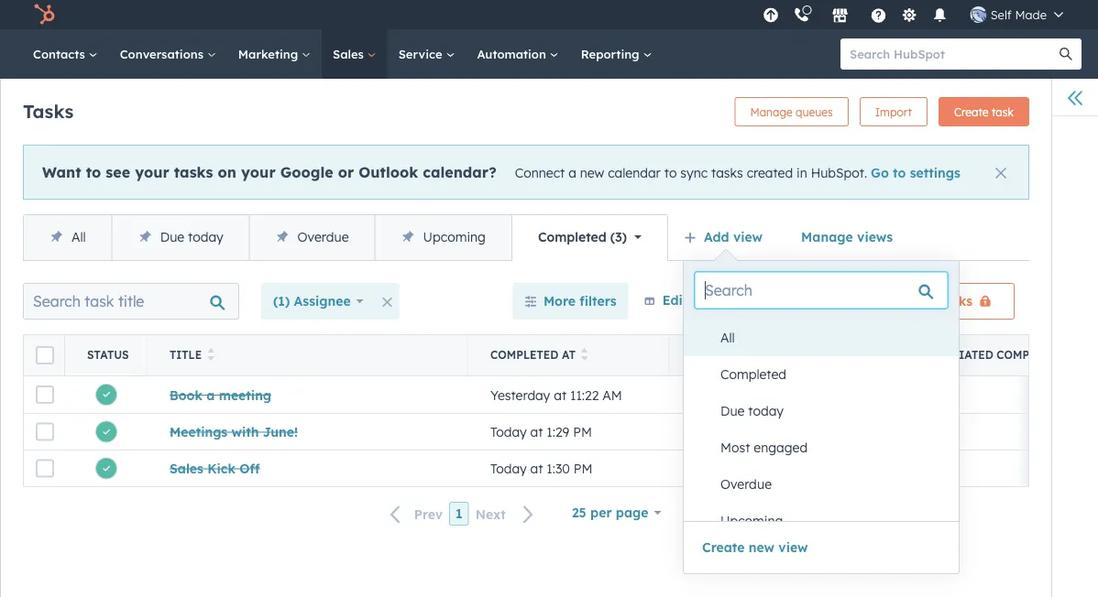 Task type: locate. For each thing, give the bounding box(es) containing it.
navigation containing all
[[23, 215, 668, 261]]

2 horizontal spatial view
[[820, 295, 844, 309]]

title
[[170, 348, 202, 362]]

due today button
[[702, 393, 959, 430]]

0 horizontal spatial due today
[[160, 229, 223, 245]]

a for connect
[[569, 165, 577, 181]]

view inside popup button
[[733, 229, 763, 245]]

go
[[871, 165, 889, 181]]

completed
[[538, 229, 607, 245], [490, 348, 559, 362], [721, 367, 787, 383]]

0 vertical spatial a
[[569, 165, 577, 181]]

hubspot image
[[33, 4, 55, 26]]

today
[[188, 229, 223, 245], [748, 403, 784, 419]]

press to sort. element
[[207, 348, 214, 363], [581, 348, 588, 363]]

manage left queues
[[750, 105, 793, 119]]

1 horizontal spatial all
[[721, 330, 735, 346]]

meetings with june! button
[[170, 424, 298, 440]]

sales for sales kick off
[[170, 461, 203, 477]]

pm right 1:30
[[574, 461, 593, 477]]

view right add
[[733, 229, 763, 245]]

marketing
[[238, 46, 302, 61]]

1 vertical spatial upcoming
[[721, 513, 783, 529]]

today down on on the top of the page
[[188, 229, 223, 245]]

press to sort. element up '11:22'
[[581, 348, 588, 363]]

upcoming up create new view
[[721, 513, 783, 529]]

your right on on the top of the page
[[241, 163, 276, 181]]

(
[[610, 229, 615, 245]]

completed for at
[[490, 348, 559, 362]]

at for 1:29
[[530, 424, 543, 440]]

more filters
[[544, 293, 617, 309]]

0 horizontal spatial manage
[[750, 105, 793, 119]]

1 horizontal spatial today
[[748, 403, 784, 419]]

your right see
[[135, 163, 169, 181]]

view for add view
[[733, 229, 763, 245]]

0 horizontal spatial create
[[702, 540, 745, 556]]

sales kick off button
[[170, 461, 260, 477]]

0 horizontal spatial 3
[[615, 229, 622, 245]]

1 vertical spatial due
[[721, 403, 745, 419]]

1 vertical spatial due today
[[721, 403, 784, 419]]

overdue up assignee
[[298, 229, 349, 245]]

due today up most engaged
[[721, 403, 784, 419]]

2 pm from the top
[[574, 461, 593, 477]]

1 vertical spatial sales
[[170, 461, 203, 477]]

upcoming
[[423, 229, 486, 245], [721, 513, 783, 529]]

kick
[[207, 461, 236, 477]]

press to sort. image
[[207, 348, 214, 361], [581, 348, 588, 361]]

0 vertical spatial completed
[[538, 229, 607, 245]]

edit columns button
[[643, 289, 745, 313]]

manage
[[750, 105, 793, 119], [801, 229, 853, 245]]

view down overdue button
[[779, 540, 808, 556]]

column header
[[24, 336, 65, 376]]

completed down associated contact at bottom
[[721, 367, 787, 383]]

2 today from the top
[[490, 461, 527, 477]]

pagination navigation
[[379, 502, 545, 527]]

create new view button
[[702, 537, 808, 559]]

1 vertical spatial overdue
[[721, 477, 772, 493]]

3 right start
[[929, 293, 936, 309]]

self made button
[[960, 0, 1074, 29]]

0 vertical spatial manage
[[750, 105, 793, 119]]

1 horizontal spatial overdue
[[721, 477, 772, 493]]

press to sort. image right 'title'
[[207, 348, 214, 361]]

due inside due today "link"
[[160, 229, 184, 245]]

1 today from the top
[[490, 424, 527, 440]]

0 vertical spatial overdue
[[298, 229, 349, 245]]

associated down columns
[[692, 348, 764, 362]]

save
[[792, 295, 817, 309]]

calendar
[[608, 165, 661, 181]]

tasks right start
[[940, 293, 973, 309]]

to right go at the right of the page
[[893, 165, 906, 181]]

status column header
[[65, 336, 148, 376]]

0 vertical spatial all
[[72, 229, 86, 245]]

manage views link
[[789, 219, 905, 256]]

settings
[[910, 165, 961, 181]]

all inside button
[[721, 330, 735, 346]]

today at 1:30 pm
[[490, 461, 593, 477]]

pm right 1:29
[[573, 424, 592, 440]]

yesterday at 11:22 am
[[490, 387, 622, 403]]

0 horizontal spatial press to sort. image
[[207, 348, 214, 361]]

sales left kick
[[170, 461, 203, 477]]

1 press to sort. element from the left
[[207, 348, 214, 363]]

1 task status: completed image from the top
[[103, 429, 110, 436]]

today down the yesterday
[[490, 424, 527, 440]]

overdue button
[[702, 467, 959, 503]]

contacts link
[[22, 29, 109, 79]]

sales link
[[322, 29, 388, 79]]

2 task status: completed image from the top
[[103, 466, 110, 473]]

sales kick off
[[170, 461, 260, 477]]

associated
[[692, 348, 764, 362], [921, 348, 994, 362]]

upgrade link
[[760, 5, 783, 24]]

0 vertical spatial new
[[580, 165, 604, 181]]

overdue inside 'navigation'
[[298, 229, 349, 245]]

a inside alert
[[569, 165, 577, 181]]

all
[[72, 229, 86, 245], [721, 330, 735, 346]]

1 press to sort. image from the left
[[207, 348, 214, 361]]

0 horizontal spatial associated
[[692, 348, 764, 362]]

sync
[[681, 165, 708, 181]]

overdue inside button
[[721, 477, 772, 493]]

overdue down most
[[721, 477, 772, 493]]

tasks inside button
[[940, 293, 973, 309]]

contact
[[768, 348, 820, 362]]

reporting
[[581, 46, 643, 61]]

Search search field
[[695, 272, 948, 309]]

1 horizontal spatial a
[[569, 165, 577, 181]]

sales left service
[[333, 46, 367, 61]]

1 your from the left
[[135, 163, 169, 181]]

1 horizontal spatial upcoming
[[721, 513, 783, 529]]

new
[[580, 165, 604, 181], [749, 540, 775, 556]]

1 vertical spatial a
[[206, 387, 215, 403]]

1 horizontal spatial create
[[954, 105, 989, 119]]

0 vertical spatial upcoming
[[423, 229, 486, 245]]

due today inside button
[[721, 403, 784, 419]]

search image
[[1060, 48, 1073, 61]]

completed inside 'navigation'
[[538, 229, 607, 245]]

0 horizontal spatial press to sort. element
[[207, 348, 214, 363]]

in
[[797, 165, 807, 181]]

new inside want to see your tasks on your google or outlook calendar? alert
[[580, 165, 604, 181]]

0 vertical spatial today
[[490, 424, 527, 440]]

1 horizontal spatial your
[[241, 163, 276, 181]]

create inside button
[[702, 540, 745, 556]]

at left '11:22'
[[554, 387, 567, 403]]

1 vertical spatial pm
[[574, 461, 593, 477]]

manage inside tasks banner
[[750, 105, 793, 119]]

notifications image
[[932, 8, 949, 25]]

edit
[[663, 292, 688, 308]]

a right connect in the top of the page
[[569, 165, 577, 181]]

new inside button
[[749, 540, 775, 556]]

1 vertical spatial completed
[[490, 348, 559, 362]]

sales inside sales link
[[333, 46, 367, 61]]

1 vertical spatial manage
[[801, 229, 853, 245]]

0 vertical spatial task status: completed image
[[103, 429, 110, 436]]

2 press to sort. image from the left
[[581, 348, 588, 361]]

1 vertical spatial task status: completed image
[[103, 466, 110, 473]]

1 horizontal spatial view
[[779, 540, 808, 556]]

1 horizontal spatial due
[[721, 403, 745, 419]]

due up most
[[721, 403, 745, 419]]

conversations
[[120, 46, 207, 61]]

at
[[562, 348, 576, 362], [554, 387, 567, 403], [530, 424, 543, 440], [530, 461, 543, 477]]

upcoming link
[[375, 215, 511, 260]]

1 horizontal spatial press to sort. element
[[581, 348, 588, 363]]

2 horizontal spatial to
[[893, 165, 906, 181]]

today at 1:29 pm
[[490, 424, 592, 440]]

2 your from the left
[[241, 163, 276, 181]]

contacts
[[33, 46, 89, 61]]

0 vertical spatial sales
[[333, 46, 367, 61]]

0 horizontal spatial your
[[135, 163, 169, 181]]

11:22
[[570, 387, 599, 403]]

press to sort. element for completed at
[[581, 348, 588, 363]]

0 horizontal spatial today
[[188, 229, 223, 245]]

pm
[[573, 424, 592, 440], [574, 461, 593, 477]]

a for book
[[206, 387, 215, 403]]

1 horizontal spatial new
[[749, 540, 775, 556]]

close image
[[996, 168, 1007, 179]]

associated down start 3 tasks button
[[921, 348, 994, 362]]

1 vertical spatial 3
[[929, 293, 936, 309]]

made
[[1015, 7, 1047, 22]]

1 vertical spatial all
[[721, 330, 735, 346]]

meetings
[[170, 424, 227, 440]]

1 vertical spatial today
[[490, 461, 527, 477]]

0 vertical spatial view
[[733, 229, 763, 245]]

0 horizontal spatial overdue
[[298, 229, 349, 245]]

notifications button
[[925, 0, 956, 29]]

create
[[954, 105, 989, 119], [702, 540, 745, 556]]

0 vertical spatial create
[[954, 105, 989, 119]]

per
[[590, 505, 612, 521]]

at for 11:22
[[554, 387, 567, 403]]

all link
[[24, 215, 112, 260]]

associated company column header
[[899, 336, 1098, 376]]

all up associated contact at bottom
[[721, 330, 735, 346]]

0 vertical spatial today
[[188, 229, 223, 245]]

conversations link
[[109, 29, 227, 79]]

0 horizontal spatial upcoming
[[423, 229, 486, 245]]

task
[[992, 105, 1014, 119]]

0 horizontal spatial a
[[206, 387, 215, 403]]

edit columns
[[663, 292, 745, 308]]

0 horizontal spatial due
[[160, 229, 184, 245]]

tasks
[[174, 163, 213, 181], [711, 165, 743, 181], [940, 293, 973, 309]]

today up most engaged
[[748, 403, 784, 419]]

task status: completed image
[[103, 429, 110, 436], [103, 466, 110, 473]]

due up search task title search field
[[160, 229, 184, 245]]

1 associated from the left
[[692, 348, 764, 362]]

0 vertical spatial 3
[[615, 229, 622, 245]]

1 vertical spatial today
[[748, 403, 784, 419]]

to left sync
[[664, 165, 677, 181]]

today up next button
[[490, 461, 527, 477]]

2 horizontal spatial tasks
[[940, 293, 973, 309]]

1 vertical spatial view
[[820, 295, 844, 309]]

to left see
[[86, 163, 101, 181]]

sales
[[333, 46, 367, 61], [170, 461, 203, 477]]

press to sort. element right 'title'
[[207, 348, 214, 363]]

upgrade image
[[763, 8, 779, 24]]

0 vertical spatial due today
[[160, 229, 223, 245]]

at left 1:29
[[530, 424, 543, 440]]

overdue
[[298, 229, 349, 245], [721, 477, 772, 493]]

1 horizontal spatial manage
[[801, 229, 853, 245]]

tasks right sync
[[711, 165, 743, 181]]

today inside due today "link"
[[188, 229, 223, 245]]

completed up the yesterday
[[490, 348, 559, 362]]

at for 1:30
[[530, 461, 543, 477]]

1 horizontal spatial sales
[[333, 46, 367, 61]]

task status: completed image for sales
[[103, 466, 110, 473]]

a right book
[[206, 387, 215, 403]]

due today down on on the top of the page
[[160, 229, 223, 245]]

1 horizontal spatial due today
[[721, 403, 784, 419]]

marketplaces image
[[832, 8, 849, 25]]

1 pm from the top
[[573, 424, 592, 440]]

upcoming down calendar?
[[423, 229, 486, 245]]

press to sort. image up '11:22'
[[581, 348, 588, 361]]

at left 1:30
[[530, 461, 543, 477]]

0 vertical spatial pm
[[573, 424, 592, 440]]

2 vertical spatial completed
[[721, 367, 787, 383]]

all down want in the top left of the page
[[72, 229, 86, 245]]

manage for manage views
[[801, 229, 853, 245]]

0 horizontal spatial new
[[580, 165, 604, 181]]

0 horizontal spatial sales
[[170, 461, 203, 477]]

marketing link
[[227, 29, 322, 79]]

navigation
[[23, 215, 668, 261]]

your
[[135, 163, 169, 181], [241, 163, 276, 181]]

want to see your tasks on your google or outlook calendar? alert
[[23, 145, 1030, 200]]

press to sort. image for completed at
[[581, 348, 588, 361]]

manage left views
[[801, 229, 853, 245]]

2 associated from the left
[[921, 348, 994, 362]]

create inside tasks banner
[[954, 105, 989, 119]]

most engaged button
[[702, 430, 959, 467]]

1 horizontal spatial 3
[[929, 293, 936, 309]]

2 press to sort. element from the left
[[581, 348, 588, 363]]

0 vertical spatial due
[[160, 229, 184, 245]]

0 horizontal spatial all
[[72, 229, 86, 245]]

25
[[572, 505, 587, 521]]

manage for manage queues
[[750, 105, 793, 119]]

2 vertical spatial view
[[779, 540, 808, 556]]

0 horizontal spatial view
[[733, 229, 763, 245]]

3 down calendar
[[615, 229, 622, 245]]

tasks left on on the top of the page
[[174, 163, 213, 181]]

1 vertical spatial create
[[702, 540, 745, 556]]

1 horizontal spatial press to sort. image
[[581, 348, 588, 361]]

ruby anderson image
[[971, 6, 987, 23]]

view right save
[[820, 295, 844, 309]]

pm for today at 1:30 pm
[[574, 461, 593, 477]]

1 horizontal spatial associated
[[921, 348, 994, 362]]

press to sort. element for title
[[207, 348, 214, 363]]

Search task title search field
[[23, 283, 239, 320]]

due inside due today button
[[721, 403, 745, 419]]

completed left (
[[538, 229, 607, 245]]

1 vertical spatial new
[[749, 540, 775, 556]]

(1) assignee button
[[261, 283, 375, 320]]



Task type: vqa. For each thing, say whether or not it's contained in the screenshot.
Chat related to Chat is available 24/7
no



Task type: describe. For each thing, give the bounding box(es) containing it.
service
[[399, 46, 446, 61]]

engaged
[[754, 440, 808, 456]]

company
[[997, 348, 1053, 362]]

completed at
[[490, 348, 576, 362]]

page
[[616, 505, 649, 521]]

tasks
[[23, 99, 74, 122]]

1 button
[[449, 503, 469, 526]]

completed inside button
[[721, 367, 787, 383]]

1 horizontal spatial to
[[664, 165, 677, 181]]

with
[[231, 424, 259, 440]]

manage queues link
[[735, 97, 849, 127]]

calling icon button
[[786, 3, 818, 27]]

meeting
[[219, 387, 271, 403]]

manage queues
[[750, 105, 833, 119]]

automation
[[477, 46, 550, 61]]

add view
[[704, 229, 763, 245]]

or
[[338, 163, 354, 181]]

book
[[170, 387, 203, 403]]

upcoming button
[[702, 503, 959, 540]]

go to settings link
[[871, 165, 961, 181]]

create for create new view
[[702, 540, 745, 556]]

june!
[[263, 424, 298, 440]]

Search HubSpot search field
[[841, 39, 1065, 70]]

help image
[[871, 8, 887, 25]]

marketplaces button
[[821, 0, 860, 29]]

meetings with june!
[[170, 424, 298, 440]]

1
[[456, 506, 463, 522]]

hubspot link
[[22, 4, 69, 26]]

1:30
[[547, 461, 570, 477]]

3 inside 'navigation'
[[615, 229, 622, 245]]

self
[[991, 7, 1012, 22]]

)
[[622, 229, 627, 245]]

prev button
[[379, 503, 449, 527]]

settings link
[[898, 5, 921, 24]]

1:29
[[547, 424, 570, 440]]

completed for (
[[538, 229, 607, 245]]

add
[[704, 229, 729, 245]]

pm for today at 1:29 pm
[[573, 424, 592, 440]]

press to sort. image for title
[[207, 348, 214, 361]]

create task link
[[939, 97, 1030, 127]]

created
[[747, 165, 793, 181]]

most engaged
[[721, 440, 808, 456]]

completed button
[[702, 357, 959, 393]]

google
[[280, 163, 333, 181]]

add view button
[[672, 219, 778, 256]]

want to see your tasks on your google or outlook calendar?
[[42, 163, 497, 181]]

more
[[544, 293, 576, 309]]

today for today at 1:29 pm
[[490, 424, 527, 440]]

off
[[239, 461, 260, 477]]

import link
[[860, 97, 928, 127]]

due today inside "link"
[[160, 229, 223, 245]]

see
[[106, 163, 130, 181]]

associated contact column header
[[670, 336, 899, 376]]

upcoming inside 'navigation'
[[423, 229, 486, 245]]

view for save view
[[820, 295, 844, 309]]

start 3 tasks
[[893, 293, 973, 309]]

prev
[[414, 506, 443, 522]]

service link
[[388, 29, 466, 79]]

save view
[[792, 295, 844, 309]]

completed ( 3 )
[[538, 229, 627, 245]]

yesterday
[[490, 387, 550, 403]]

reporting link
[[570, 29, 663, 79]]

all inside 'navigation'
[[72, 229, 86, 245]]

create for create task
[[954, 105, 989, 119]]

self made menu
[[758, 0, 1076, 29]]

(1) assignee
[[273, 293, 351, 309]]

automation link
[[466, 29, 570, 79]]

3 inside button
[[929, 293, 936, 309]]

queues
[[796, 105, 833, 119]]

search button
[[1051, 39, 1082, 70]]

task status: completed image
[[103, 392, 110, 399]]

filters
[[580, 293, 617, 309]]

associated contact
[[692, 348, 820, 362]]

0 horizontal spatial to
[[86, 163, 101, 181]]

most
[[721, 440, 750, 456]]

task status: completed image for meetings
[[103, 429, 110, 436]]

upcoming inside button
[[721, 513, 783, 529]]

save view button
[[756, 287, 859, 316]]

book a meeting
[[170, 387, 271, 403]]

columns
[[692, 292, 745, 308]]

today inside due today button
[[748, 403, 784, 419]]

help button
[[863, 0, 895, 29]]

connect
[[515, 165, 565, 181]]

views
[[857, 229, 893, 245]]

want
[[42, 163, 81, 181]]

settings image
[[901, 8, 918, 24]]

create task
[[954, 105, 1014, 119]]

connect a new calendar to sync tasks created in hubspot. go to settings
[[515, 165, 961, 181]]

manage views
[[801, 229, 893, 245]]

(1)
[[273, 293, 290, 309]]

25 per page button
[[560, 495, 673, 532]]

associated for associated contact
[[692, 348, 764, 362]]

today for today at 1:30 pm
[[490, 461, 527, 477]]

more filters link
[[512, 283, 629, 320]]

associated for associated company
[[921, 348, 994, 362]]

sales for sales
[[333, 46, 367, 61]]

0 horizontal spatial tasks
[[174, 163, 213, 181]]

book a meeting button
[[170, 387, 271, 403]]

hubspot.
[[811, 165, 867, 181]]

next button
[[469, 503, 545, 527]]

calling icon image
[[794, 7, 810, 24]]

at up yesterday at 11:22 am
[[562, 348, 576, 362]]

tasks banner
[[23, 92, 1030, 127]]

all button
[[702, 320, 959, 357]]

assignee
[[294, 293, 351, 309]]

status
[[87, 348, 129, 362]]

outlook
[[359, 163, 418, 181]]

1 horizontal spatial tasks
[[711, 165, 743, 181]]

am
[[603, 387, 622, 403]]



